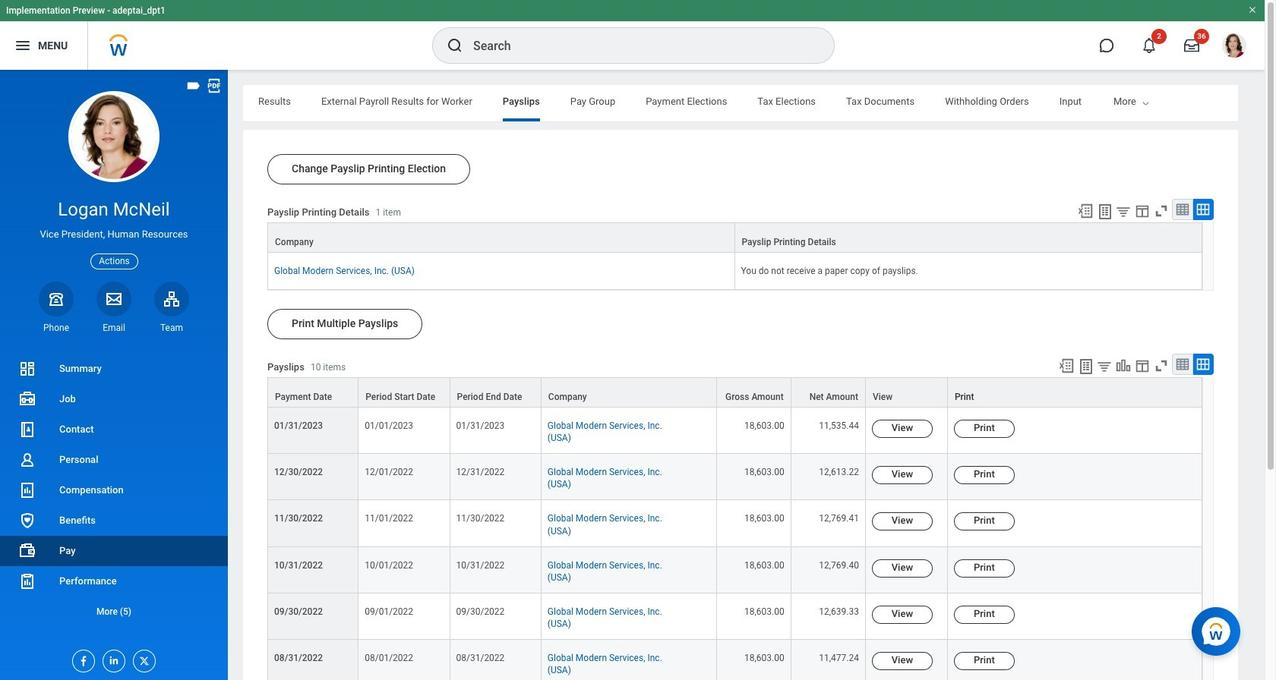 Task type: vqa. For each thing, say whether or not it's contained in the screenshot.
the leftmost tax
no



Task type: describe. For each thing, give the bounding box(es) containing it.
8 row from the top
[[267, 594, 1202, 640]]

notifications large image
[[1142, 38, 1157, 53]]

phone image
[[46, 290, 67, 308]]

search image
[[446, 36, 464, 55]]

tag image
[[185, 77, 202, 94]]

1 vertical spatial toolbar
[[1051, 354, 1214, 378]]

select to filter grid data image
[[1115, 204, 1132, 220]]

linkedin image
[[103, 651, 120, 667]]

0 vertical spatial toolbar
[[1070, 199, 1214, 223]]

export to worksheets image for select to filter grid data image
[[1077, 358, 1095, 376]]

profile logan mcneil image
[[1222, 33, 1246, 61]]

export to excel image for export to worksheets icon associated with select to filter grid data image
[[1058, 358, 1075, 375]]

5 row from the top
[[267, 454, 1202, 501]]

team logan mcneil element
[[154, 322, 189, 334]]

facebook image
[[73, 651, 90, 668]]

summary image
[[18, 360, 36, 378]]

navigation pane region
[[0, 70, 228, 681]]

1 row from the top
[[267, 223, 1202, 253]]

9 row from the top
[[267, 640, 1202, 681]]

justify image
[[14, 36, 32, 55]]

table image for expand table image
[[1175, 357, 1190, 372]]

inbox large image
[[1184, 38, 1199, 53]]

1 click to view/edit grid preferences image from the top
[[1134, 203, 1151, 220]]



Task type: locate. For each thing, give the bounding box(es) containing it.
table image for expand table icon at the top
[[1175, 202, 1190, 217]]

email logan mcneil element
[[96, 322, 131, 334]]

table image
[[1175, 202, 1190, 217], [1175, 357, 1190, 372]]

list
[[0, 354, 228, 627]]

fullscreen image right select to filter grid data icon
[[1153, 203, 1170, 220]]

personal image
[[18, 451, 36, 469]]

1 vertical spatial fullscreen image
[[1153, 358, 1170, 375]]

2 click to view/edit grid preferences image from the top
[[1134, 358, 1151, 375]]

0 vertical spatial click to view/edit grid preferences image
[[1134, 203, 1151, 220]]

2 table image from the top
[[1175, 357, 1190, 372]]

1 vertical spatial click to view/edit grid preferences image
[[1134, 358, 1151, 375]]

1 table image from the top
[[1175, 202, 1190, 217]]

0 horizontal spatial export to worksheets image
[[1077, 358, 1095, 376]]

tab list
[[243, 85, 1276, 122]]

export to worksheets image left select to filter grid data image
[[1077, 358, 1095, 376]]

x image
[[134, 651, 150, 668]]

3 row from the top
[[267, 378, 1202, 408]]

expand table image
[[1195, 202, 1211, 217]]

view team image
[[163, 290, 181, 308]]

toolbar
[[1070, 199, 1214, 223], [1051, 354, 1214, 378]]

compensation image
[[18, 482, 36, 500]]

1 horizontal spatial export to worksheets image
[[1096, 203, 1114, 221]]

benefits image
[[18, 512, 36, 530]]

click to view/edit grid preferences image right select to filter grid data icon
[[1134, 203, 1151, 220]]

0 vertical spatial export to worksheets image
[[1096, 203, 1114, 221]]

0 horizontal spatial export to excel image
[[1058, 358, 1075, 375]]

export to worksheets image
[[1096, 203, 1114, 221], [1077, 358, 1095, 376]]

click to view/edit grid preferences image right select to filter grid data image
[[1134, 358, 1151, 375]]

table image left expand table image
[[1175, 357, 1190, 372]]

1 vertical spatial table image
[[1175, 357, 1190, 372]]

1 fullscreen image from the top
[[1153, 203, 1170, 220]]

click to view/edit grid preferences image
[[1134, 203, 1151, 220], [1134, 358, 1151, 375]]

phone logan mcneil element
[[39, 322, 74, 334]]

0 vertical spatial export to excel image
[[1077, 203, 1094, 220]]

view printable version (pdf) image
[[206, 77, 223, 94]]

1 horizontal spatial export to excel image
[[1077, 203, 1094, 220]]

close environment banner image
[[1248, 5, 1257, 14]]

export to excel image for export to worksheets icon corresponding to select to filter grid data icon
[[1077, 203, 1094, 220]]

mail image
[[105, 290, 123, 308]]

row
[[267, 223, 1202, 253], [267, 253, 1202, 290], [267, 378, 1202, 408], [267, 408, 1202, 454], [267, 454, 1202, 501], [267, 501, 1202, 547], [267, 547, 1202, 594], [267, 594, 1202, 640], [267, 640, 1202, 681]]

1 vertical spatial export to worksheets image
[[1077, 358, 1095, 376]]

expand table image
[[1195, 357, 1211, 372]]

job image
[[18, 390, 36, 409]]

export to excel image
[[1077, 203, 1094, 220], [1058, 358, 1075, 375]]

select to filter grid data image
[[1096, 359, 1113, 375]]

export to excel image left select to filter grid data image
[[1058, 358, 1075, 375]]

pay image
[[18, 542, 36, 561]]

fullscreen image left expand table image
[[1153, 358, 1170, 375]]

0 vertical spatial table image
[[1175, 202, 1190, 217]]

2 row from the top
[[267, 253, 1202, 290]]

contact image
[[18, 421, 36, 439]]

6 row from the top
[[267, 501, 1202, 547]]

fullscreen image
[[1153, 203, 1170, 220], [1153, 358, 1170, 375]]

Search Workday  search field
[[473, 29, 803, 62]]

export to worksheets image for select to filter grid data icon
[[1096, 203, 1114, 221]]

2 fullscreen image from the top
[[1153, 358, 1170, 375]]

4 row from the top
[[267, 408, 1202, 454]]

export to worksheets image left select to filter grid data icon
[[1096, 203, 1114, 221]]

7 row from the top
[[267, 547, 1202, 594]]

0 vertical spatial fullscreen image
[[1153, 203, 1170, 220]]

export to excel image left select to filter grid data icon
[[1077, 203, 1094, 220]]

table image left expand table icon at the top
[[1175, 202, 1190, 217]]

1 vertical spatial export to excel image
[[1058, 358, 1075, 375]]

banner
[[0, 0, 1265, 70]]

performance image
[[18, 573, 36, 591]]



